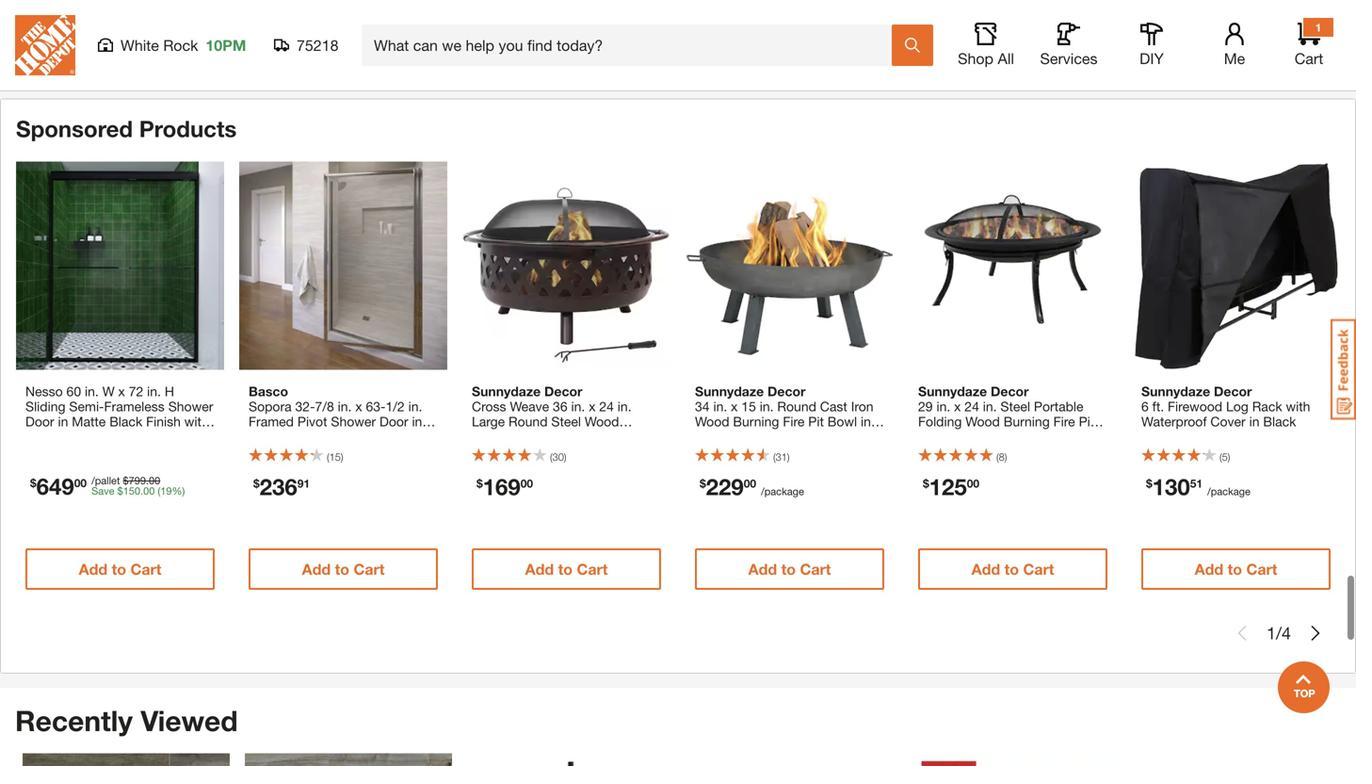 Task type: locate. For each thing, give the bounding box(es) containing it.
screen inside sunnydaze decor 29 in. x 24 in. steel portable folding wood burning fire pit with carrying case and spark screen
[[919, 444, 960, 459]]

0 vertical spatial 1
[[1316, 21, 1322, 34]]

burning inside sunnydaze decor cross weave 36 in. x 24 in. large round steel wood burning fire pit in bronze with spark screen
[[472, 429, 518, 444]]

glass inside nesso 60 in. w x 72 in. h sliding semi-frameless shower door in matte black finish with clear glass
[[60, 429, 93, 444]]

$ inside $ 169 00
[[477, 477, 483, 490]]

glass down semi-
[[60, 429, 93, 444]]

) down sunnydaze decor 34 in. x 15 in. round cast iron wood burning fire pit bowl in steel
[[788, 451, 790, 463]]

in. right 29
[[937, 399, 951, 414]]

1 horizontal spatial .
[[146, 474, 149, 487]]

3 decor from the left
[[991, 384, 1030, 399]]

this is the first slide image left 1 / 4
[[1235, 626, 1250, 641]]

$ down the folding
[[924, 477, 930, 490]]

burning
[[734, 414, 780, 429], [1004, 414, 1050, 429], [472, 429, 518, 444]]

decor
[[545, 384, 583, 399], [768, 384, 806, 399], [991, 384, 1030, 399], [1215, 384, 1253, 399]]

150
[[123, 485, 140, 497]]

00 for 649
[[74, 476, 87, 489]]

with right finish
[[185, 414, 209, 429]]

sunnydaze
[[472, 384, 541, 399], [695, 384, 764, 399], [919, 384, 988, 399], [1142, 384, 1211, 399]]

00 inside $ 169 00
[[521, 477, 533, 490]]

1 horizontal spatial 1
[[1316, 21, 1322, 34]]

add down '$ 229 00 /package'
[[749, 560, 778, 578]]

to
[[112, 560, 126, 578], [335, 560, 350, 578], [558, 560, 573, 578], [782, 560, 796, 578], [1005, 560, 1020, 578], [1228, 560, 1243, 578]]

63-
[[366, 399, 386, 414]]

( 15 )
[[327, 451, 344, 463]]

1 wood from the left
[[585, 414, 620, 429]]

$ for 229
[[700, 477, 706, 490]]

round left 36
[[509, 414, 548, 429]]

decor up the case
[[991, 384, 1030, 399]]

2 add to cart from the left
[[302, 560, 385, 578]]

cross weave 36 in. x 24 in. large round steel wood burning fire pit in bronze with spark screen image
[[463, 162, 671, 370]]

2 horizontal spatial burning
[[1004, 414, 1050, 429]]

add down $ 130 51 /package
[[1196, 560, 1224, 578]]

0 vertical spatial 15
[[742, 399, 757, 414]]

sunnydaze decor 29 in. x 24 in. steel portable folding wood burning fire pit with carrying case and spark screen
[[919, 384, 1095, 459]]

5 to from the left
[[1005, 560, 1020, 578]]

229
[[706, 473, 744, 500]]

burning for 125
[[1004, 414, 1050, 429]]

1 black from the left
[[110, 414, 142, 429]]

$ right /pallet
[[123, 474, 129, 487]]

00 inside $ 125 00
[[968, 477, 980, 490]]

1 add to cart from the left
[[79, 560, 161, 578]]

1 / 4
[[1267, 623, 1292, 643]]

/package
[[761, 485, 805, 498], [1208, 485, 1251, 498]]

15 down basco sopora 32-7/8 in. x 63-1/2 in. framed pivot shower door in chrome with clear glass
[[329, 451, 341, 463]]

white rock 10pm
[[121, 36, 246, 54]]

1 add to cart button from the left
[[25, 548, 215, 590]]

pit inside sunnydaze decor cross weave 36 in. x 24 in. large round steel wood burning fire pit in bronze with spark screen
[[547, 429, 563, 444]]

x inside sunnydaze decor 29 in. x 24 in. steel portable folding wood burning fire pit with carrying case and spark screen
[[955, 399, 962, 414]]

to for cross weave 36 in. x 24 in. large round steel wood burning fire pit in bronze with spark screen
[[558, 560, 573, 578]]

door for in.
[[380, 414, 409, 429]]

2 glass from the left
[[362, 429, 395, 444]]

pit
[[809, 414, 824, 429], [1080, 414, 1095, 429], [547, 429, 563, 444]]

wood inside sunnydaze decor 34 in. x 15 in. round cast iron wood burning fire pit bowl in steel
[[695, 414, 730, 429]]

00 inside '$ 229 00 /package'
[[744, 477, 757, 490]]

burning down cross
[[472, 429, 518, 444]]

steel
[[1001, 399, 1031, 414], [552, 414, 581, 429], [695, 429, 725, 444]]

$ for 649
[[30, 476, 36, 489]]

burning inside sunnydaze decor 34 in. x 15 in. round cast iron wood burning fire pit bowl in steel
[[734, 414, 780, 429]]

1 screen from the left
[[510, 444, 552, 459]]

0 horizontal spatial glass
[[60, 429, 93, 444]]

with
[[1287, 399, 1311, 414], [185, 414, 209, 429], [299, 429, 324, 444], [626, 429, 650, 444], [919, 429, 943, 444]]

add
[[79, 560, 108, 578], [302, 560, 331, 578], [525, 560, 554, 578], [749, 560, 778, 578], [972, 560, 1001, 578], [1196, 560, 1224, 578]]

1 horizontal spatial pit
[[809, 414, 824, 429]]

$ 125 00
[[924, 473, 980, 500]]

spark down large
[[472, 444, 507, 459]]

add to cart button for sunnydaze decor 29 in. x 24 in. steel portable folding wood burning fire pit with carrying case and spark screen
[[919, 548, 1108, 590]]

this is the first slide image
[[1236, 52, 1251, 67], [1235, 626, 1250, 641]]

door inside nesso 60 in. w x 72 in. h sliding semi-frameless shower door in matte black finish with clear glass
[[25, 414, 54, 429]]

burning up the 8
[[1004, 414, 1050, 429]]

shower for glass
[[331, 414, 376, 429]]

in right log
[[1250, 414, 1260, 429]]

bronze
[[581, 429, 622, 444]]

$ left 51
[[1147, 477, 1153, 490]]

/package inside $ 130 51 /package
[[1208, 485, 1251, 498]]

2 add from the left
[[302, 560, 331, 578]]

sunnydaze decor 34 in. x 15 in. round cast iron wood burning fire pit bowl in steel
[[695, 384, 874, 444]]

door right 7/8
[[380, 414, 409, 429]]

in right bowl
[[861, 414, 872, 429]]

.
[[146, 474, 149, 487], [140, 485, 143, 497]]

glass
[[60, 429, 93, 444], [362, 429, 395, 444]]

2 clear from the left
[[327, 429, 358, 444]]

$ left 91
[[253, 477, 260, 490]]

add for sunnydaze decor 6 ft. firewood log rack with waterproof cover in black
[[1196, 560, 1224, 578]]

$ down large
[[477, 477, 483, 490]]

) for 236
[[341, 451, 344, 463]]

1 horizontal spatial spark
[[1060, 429, 1095, 444]]

shower up '( 15 )'
[[331, 414, 376, 429]]

add to cart button for sunnydaze decor 6 ft. firewood log rack with waterproof cover in black
[[1142, 548, 1332, 590]]

recently viewed
[[15, 704, 238, 737]]

in.
[[85, 384, 99, 399], [147, 384, 161, 399], [338, 399, 352, 414], [409, 399, 423, 414], [572, 399, 585, 414], [618, 399, 632, 414], [714, 399, 728, 414], [760, 399, 774, 414], [937, 399, 951, 414], [984, 399, 998, 414]]

decor for 15
[[768, 384, 806, 399]]

5 add to cart button from the left
[[919, 548, 1108, 590]]

add to cart button for sunnydaze decor 34 in. x 15 in. round cast iron wood burning fire pit bowl in steel
[[695, 548, 885, 590]]

1 door from the left
[[25, 414, 54, 429]]

3 add to cart button from the left
[[472, 548, 662, 590]]

%)
[[172, 485, 185, 497]]

shower inside nesso 60 in. w x 72 in. h sliding semi-frameless shower door in matte black finish with clear glass
[[168, 399, 213, 414]]

in. up carrying at the bottom right
[[984, 399, 998, 414]]

door down nesso
[[25, 414, 54, 429]]

in. up bronze
[[618, 399, 632, 414]]

x inside basco sopora 32-7/8 in. x 63-1/2 in. framed pivot shower door in chrome with clear glass
[[356, 399, 362, 414]]

1 left 4 at bottom right
[[1267, 623, 1277, 643]]

in. right 7/8
[[338, 399, 352, 414]]

add down save
[[79, 560, 108, 578]]

black right log
[[1264, 414, 1297, 429]]

fire up ( 31 )
[[783, 414, 805, 429]]

1 horizontal spatial wood
[[695, 414, 730, 429]]

1 horizontal spatial 15
[[742, 399, 757, 414]]

services
[[1041, 49, 1098, 67]]

cart for sunnydaze decor 34 in. x 15 in. round cast iron wood burning fire pit bowl in steel
[[800, 560, 831, 578]]

)
[[341, 451, 344, 463], [564, 451, 567, 463], [788, 451, 790, 463], [1005, 451, 1008, 463], [1229, 451, 1231, 463]]

4 add to cart button from the left
[[695, 548, 885, 590]]

in. left h
[[147, 384, 161, 399]]

in. up ( 31 )
[[760, 399, 774, 414]]

0 horizontal spatial wood
[[585, 414, 620, 429]]

) down the case
[[1005, 451, 1008, 463]]

0 vertical spatial this is the first slide image
[[1236, 52, 1251, 67]]

2 wood from the left
[[695, 414, 730, 429]]

decor up cover
[[1215, 384, 1253, 399]]

00 for 125
[[968, 477, 980, 490]]

2 24 from the left
[[965, 399, 980, 414]]

pit right and
[[1080, 414, 1095, 429]]

1 decor from the left
[[545, 384, 583, 399]]

with right rack
[[1287, 399, 1311, 414]]

) down 36
[[564, 451, 567, 463]]

1 horizontal spatial steel
[[695, 429, 725, 444]]

x inside nesso 60 in. w x 72 in. h sliding semi-frameless shower door in matte black finish with clear glass
[[118, 384, 125, 399]]

51
[[1191, 477, 1203, 490]]

$ inside '$ 229 00 /package'
[[700, 477, 706, 490]]

fire down the "weave"
[[522, 429, 544, 444]]

4 ) from the left
[[1005, 451, 1008, 463]]

. left 19
[[140, 485, 143, 497]]

fire inside sunnydaze decor 29 in. x 24 in. steel portable folding wood burning fire pit with carrying case and spark screen
[[1054, 414, 1076, 429]]

with inside sunnydaze decor 6 ft. firewood log rack with waterproof cover in black
[[1287, 399, 1311, 414]]

wood up ( 8 )
[[966, 414, 1001, 429]]

1 horizontal spatial screen
[[919, 444, 960, 459]]

1 clear from the left
[[25, 429, 56, 444]]

6 add from the left
[[1196, 560, 1224, 578]]

screen
[[510, 444, 552, 459], [919, 444, 960, 459]]

( 31 )
[[774, 451, 790, 463]]

steel inside sunnydaze decor 29 in. x 24 in. steel portable folding wood burning fire pit with carrying case and spark screen
[[1001, 399, 1031, 414]]

wood inside sunnydaze decor 29 in. x 24 in. steel portable folding wood burning fire pit with carrying case and spark screen
[[966, 414, 1001, 429]]

steel up 30
[[552, 414, 581, 429]]

0 horizontal spatial clear
[[25, 429, 56, 444]]

fire right the case
[[1054, 414, 1076, 429]]

0 horizontal spatial steel
[[552, 414, 581, 429]]

pit left bowl
[[809, 414, 824, 429]]

30
[[553, 451, 564, 463]]

fire
[[783, 414, 805, 429], [1054, 414, 1076, 429], [522, 429, 544, 444]]

black
[[110, 414, 142, 429], [1264, 414, 1297, 429]]

/package down 31
[[761, 485, 805, 498]]

( for steel
[[774, 451, 776, 463]]

x right w
[[118, 384, 125, 399]]

1 glass from the left
[[60, 429, 93, 444]]

6 ft. firewood log rack with waterproof cover in black image
[[1133, 162, 1341, 370]]

steel inside sunnydaze decor 34 in. x 15 in. round cast iron wood burning fire pit bowl in steel
[[695, 429, 725, 444]]

wood up 229
[[695, 414, 730, 429]]

pivot
[[298, 414, 327, 429]]

in inside nesso 60 in. w x 72 in. h sliding semi-frameless shower door in matte black finish with clear glass
[[58, 414, 68, 429]]

2 horizontal spatial fire
[[1054, 414, 1076, 429]]

2 door from the left
[[380, 414, 409, 429]]

clear up '( 15 )'
[[327, 429, 358, 444]]

next slide image
[[1309, 626, 1324, 641]]

1 vertical spatial this is the first slide image
[[1235, 626, 1250, 641]]

with right bronze
[[626, 429, 650, 444]]

4 add from the left
[[749, 560, 778, 578]]

wood
[[585, 414, 620, 429], [695, 414, 730, 429], [966, 414, 1001, 429]]

2 ) from the left
[[564, 451, 567, 463]]

. right 150
[[146, 474, 149, 487]]

3 sunnydaze from the left
[[919, 384, 988, 399]]

2 sunnydaze from the left
[[695, 384, 764, 399]]

0 horizontal spatial /package
[[761, 485, 805, 498]]

) for 169
[[564, 451, 567, 463]]

1 horizontal spatial black
[[1264, 414, 1297, 429]]

0 horizontal spatial 1
[[1267, 623, 1277, 643]]

me
[[1225, 49, 1246, 67]]

pit up 30
[[547, 429, 563, 444]]

0 horizontal spatial black
[[110, 414, 142, 429]]

$ inside $ 236 91
[[253, 477, 260, 490]]

00
[[149, 474, 160, 487], [74, 476, 87, 489], [521, 477, 533, 490], [744, 477, 757, 490], [968, 477, 980, 490], [143, 485, 155, 497]]

burning up ( 31 )
[[734, 414, 780, 429]]

x left 63-
[[356, 399, 362, 414]]

$ for 125
[[924, 477, 930, 490]]

steel down 34
[[695, 429, 725, 444]]

0 horizontal spatial .
[[140, 485, 143, 497]]

door inside basco sopora 32-7/8 in. x 63-1/2 in. framed pivot shower door in chrome with clear glass
[[380, 414, 409, 429]]

glass down 63-
[[362, 429, 395, 444]]

/package for 130
[[1208, 485, 1251, 498]]

burning inside sunnydaze decor 29 in. x 24 in. steel portable folding wood burning fire pit with carrying case and spark screen
[[1004, 414, 1050, 429]]

1 /package from the left
[[761, 485, 805, 498]]

$
[[123, 474, 129, 487], [30, 476, 36, 489], [253, 477, 260, 490], [477, 477, 483, 490], [700, 477, 706, 490], [924, 477, 930, 490], [1147, 477, 1153, 490], [117, 485, 123, 497]]

x for 34
[[731, 399, 738, 414]]

nesso 60 in. w x 72 in. h sliding semi-frameless shower door in matte black finish with clear glass
[[25, 384, 213, 444]]

0 horizontal spatial spark
[[472, 444, 507, 459]]

in
[[58, 414, 68, 429], [412, 414, 422, 429], [861, 414, 872, 429], [1250, 414, 1260, 429], [567, 429, 577, 444]]

feedback link image
[[1332, 319, 1357, 420]]

in left matte
[[58, 414, 68, 429]]

1 24 from the left
[[600, 399, 614, 414]]

What can we help you find today? search field
[[374, 25, 891, 65]]

steel up the case
[[1001, 399, 1031, 414]]

5 add to cart from the left
[[972, 560, 1055, 578]]

round left cast
[[778, 399, 817, 414]]

2 add to cart button from the left
[[249, 548, 438, 590]]

shower inside basco sopora 32-7/8 in. x 63-1/2 in. framed pivot shower door in chrome with clear glass
[[331, 414, 376, 429]]

clear down sliding
[[25, 429, 56, 444]]

cart for sunnydaze decor cross weave 36 in. x 24 in. large round steel wood burning fire pit in bronze with spark screen
[[577, 560, 608, 578]]

4 decor from the left
[[1215, 384, 1253, 399]]

4 to from the left
[[782, 560, 796, 578]]

black down 72
[[110, 414, 142, 429]]

to for 6 ft. firewood log rack with waterproof cover in black
[[1228, 560, 1243, 578]]

1 horizontal spatial burning
[[734, 414, 780, 429]]

x right 29
[[955, 399, 962, 414]]

spark right and
[[1060, 429, 1095, 444]]

3 wood from the left
[[966, 414, 1001, 429]]

91
[[298, 477, 310, 490]]

2 screen from the left
[[919, 444, 960, 459]]

$ for 169
[[477, 477, 483, 490]]

add to cart button for sunnydaze decor cross weave 36 in. x 24 in. large round steel wood burning fire pit in bronze with spark screen
[[472, 548, 662, 590]]

pit inside sunnydaze decor 34 in. x 15 in. round cast iron wood burning fire pit bowl in steel
[[809, 414, 824, 429]]

(
[[327, 451, 329, 463], [550, 451, 553, 463], [774, 451, 776, 463], [997, 451, 1000, 463], [1220, 451, 1223, 463], [158, 485, 160, 497]]

cart for basco sopora 32-7/8 in. x 63-1/2 in. framed pivot shower door in chrome with clear glass
[[354, 560, 385, 578]]

$ 229 00 /package
[[700, 473, 805, 500]]

1 horizontal spatial clear
[[327, 429, 358, 444]]

( for in
[[550, 451, 553, 463]]

sunnydaze inside sunnydaze decor 34 in. x 15 in. round cast iron wood burning fire pit bowl in steel
[[695, 384, 764, 399]]

in. right 34
[[714, 399, 728, 414]]

this is the first slide image for next slide image
[[1236, 52, 1251, 67]]

pit inside sunnydaze decor 29 in. x 24 in. steel portable folding wood burning fire pit with carrying case and spark screen
[[1080, 414, 1095, 429]]

72
[[129, 384, 143, 399]]

1 horizontal spatial /package
[[1208, 485, 1251, 498]]

0 horizontal spatial shower
[[168, 399, 213, 414]]

portable
[[1035, 399, 1084, 414]]

$ left save
[[30, 476, 36, 489]]

6 to from the left
[[1228, 560, 1243, 578]]

5 add from the left
[[972, 560, 1001, 578]]

sponsored
[[16, 115, 133, 142]]

/package inside '$ 229 00 /package'
[[761, 485, 805, 498]]

$ down 34
[[700, 477, 706, 490]]

0 horizontal spatial door
[[25, 414, 54, 429]]

$ inside $ 125 00
[[924, 477, 930, 490]]

2 decor from the left
[[768, 384, 806, 399]]

0 horizontal spatial 15
[[329, 451, 341, 463]]

fire for /package
[[783, 414, 805, 429]]

sunnydaze for 6
[[1142, 384, 1211, 399]]

4 sunnydaze from the left
[[1142, 384, 1211, 399]]

in up ( 30 )
[[567, 429, 577, 444]]

glass inside basco sopora 32-7/8 in. x 63-1/2 in. framed pivot shower door in chrome with clear glass
[[362, 429, 395, 444]]

spark
[[1060, 429, 1095, 444], [472, 444, 507, 459]]

169
[[483, 473, 521, 500]]

75218
[[297, 36, 339, 54]]

0 horizontal spatial screen
[[510, 444, 552, 459]]

and
[[1034, 429, 1057, 444]]

x up bronze
[[589, 399, 596, 414]]

$ inside $ 130 51 /package
[[1147, 477, 1153, 490]]

decor inside sunnydaze decor 6 ft. firewood log rack with waterproof cover in black
[[1215, 384, 1253, 399]]

add to cart for sunnydaze decor 29 in. x 24 in. steel portable folding wood burning fire pit with carrying case and spark screen
[[972, 560, 1055, 578]]

decor inside sunnydaze decor 34 in. x 15 in. round cast iron wood burning fire pit bowl in steel
[[768, 384, 806, 399]]

x inside sunnydaze decor 34 in. x 15 in. round cast iron wood burning fire pit bowl in steel
[[731, 399, 738, 414]]

1 vertical spatial 15
[[329, 451, 341, 463]]

3 to from the left
[[558, 560, 573, 578]]

1 horizontal spatial fire
[[783, 414, 805, 429]]

add to cart for basco sopora 32-7/8 in. x 63-1/2 in. framed pivot shower door in chrome with clear glass
[[302, 560, 385, 578]]

1 horizontal spatial door
[[380, 414, 409, 429]]

15 right 34
[[742, 399, 757, 414]]

add to cart for sunnydaze decor 34 in. x 15 in. round cast iron wood burning fire pit bowl in steel
[[749, 560, 831, 578]]

the home depot logo image
[[15, 15, 75, 75]]

) down cover
[[1229, 451, 1231, 463]]

5 ) from the left
[[1229, 451, 1231, 463]]

1 add from the left
[[79, 560, 108, 578]]

decor for in.
[[545, 384, 583, 399]]

wood for /package
[[695, 414, 730, 429]]

0 horizontal spatial 24
[[600, 399, 614, 414]]

with down 29
[[919, 429, 943, 444]]

4 add to cart from the left
[[749, 560, 831, 578]]

1 horizontal spatial round
[[778, 399, 817, 414]]

3 add to cart from the left
[[525, 560, 608, 578]]

add down 91
[[302, 560, 331, 578]]

decor up bronze
[[545, 384, 583, 399]]

screen down the folding
[[919, 444, 960, 459]]

to for 34 in. x 15 in. round cast iron wood burning fire pit bowl in steel
[[782, 560, 796, 578]]

2 horizontal spatial steel
[[1001, 399, 1031, 414]]

15
[[742, 399, 757, 414], [329, 451, 341, 463]]

$ right save
[[117, 485, 123, 497]]

screen left 30
[[510, 444, 552, 459]]

decor left cast
[[768, 384, 806, 399]]

in. right 1/2
[[409, 399, 423, 414]]

2 horizontal spatial wood
[[966, 414, 1001, 429]]

add for sunnydaze decor 34 in. x 15 in. round cast iron wood burning fire pit bowl in steel
[[749, 560, 778, 578]]

0 horizontal spatial burning
[[472, 429, 518, 444]]

cart
[[1295, 49, 1324, 67], [130, 560, 161, 578], [354, 560, 385, 578], [577, 560, 608, 578], [800, 560, 831, 578], [1024, 560, 1055, 578], [1247, 560, 1278, 578]]

fire inside sunnydaze decor 34 in. x 15 in. round cast iron wood burning fire pit bowl in steel
[[783, 414, 805, 429]]

1 ) from the left
[[341, 451, 344, 463]]

0 horizontal spatial fire
[[522, 429, 544, 444]]

1 horizontal spatial glass
[[362, 429, 395, 444]]

0 horizontal spatial pit
[[547, 429, 563, 444]]

sopora
[[249, 399, 292, 414]]

6 add to cart from the left
[[1196, 560, 1278, 578]]

3 ) from the left
[[788, 451, 790, 463]]

/package right 51
[[1208, 485, 1251, 498]]

1 horizontal spatial 24
[[965, 399, 980, 414]]

in right 1/2
[[412, 414, 422, 429]]

2 /package from the left
[[1208, 485, 1251, 498]]

00 for 169
[[521, 477, 533, 490]]

2 horizontal spatial pit
[[1080, 414, 1095, 429]]

2 black from the left
[[1264, 414, 1297, 429]]

1 sunnydaze from the left
[[472, 384, 541, 399]]

this is the first slide image left '3'
[[1236, 52, 1251, 67]]

add down $ 169 00
[[525, 560, 554, 578]]

in inside sunnydaze decor 34 in. x 15 in. round cast iron wood burning fire pit bowl in steel
[[861, 414, 872, 429]]

3 add from the left
[[525, 560, 554, 578]]

wood inside sunnydaze decor cross weave 36 in. x 24 in. large round steel wood burning fire pit in bronze with spark screen
[[585, 414, 620, 429]]

) down basco sopora 32-7/8 in. x 63-1/2 in. framed pivot shower door in chrome with clear glass
[[341, 451, 344, 463]]

sunnydaze inside sunnydaze decor 6 ft. firewood log rack with waterproof cover in black
[[1142, 384, 1211, 399]]

rock
[[163, 36, 198, 54]]

round
[[778, 399, 817, 414], [509, 414, 548, 429]]

add down $ 125 00 on the right bottom of page
[[972, 560, 1001, 578]]

24 up carrying at the bottom right
[[965, 399, 980, 414]]

sunnydaze inside sunnydaze decor 29 in. x 24 in. steel portable folding wood burning fire pit with carrying case and spark screen
[[919, 384, 988, 399]]

1 up next slide image
[[1316, 21, 1322, 34]]

wood right 36
[[585, 414, 620, 429]]

24 up bronze
[[600, 399, 614, 414]]

shower right frameless
[[168, 399, 213, 414]]

diy
[[1140, 49, 1165, 67]]

236
[[260, 473, 298, 500]]

products
[[139, 115, 237, 142]]

2 to from the left
[[335, 560, 350, 578]]

x for 29
[[955, 399, 962, 414]]

h
[[165, 384, 174, 399]]

sunnydaze inside sunnydaze decor cross weave 36 in. x 24 in. large round steel wood burning fire pit in bronze with spark screen
[[472, 384, 541, 399]]

0 horizontal spatial round
[[509, 414, 548, 429]]

1 horizontal spatial shower
[[331, 414, 376, 429]]

add to cart button
[[25, 548, 215, 590], [249, 548, 438, 590], [472, 548, 662, 590], [695, 548, 885, 590], [919, 548, 1108, 590], [1142, 548, 1332, 590]]

x right 34
[[731, 399, 738, 414]]

with down '32-'
[[299, 429, 324, 444]]

31
[[776, 451, 788, 463]]

decor inside sunnydaze decor cross weave 36 in. x 24 in. large round steel wood burning fire pit in bronze with spark screen
[[545, 384, 583, 399]]

pit for 125
[[1080, 414, 1095, 429]]

diy button
[[1122, 23, 1183, 68]]

6 add to cart button from the left
[[1142, 548, 1332, 590]]

decor inside sunnydaze decor 29 in. x 24 in. steel portable folding wood burning fire pit with carrying case and spark screen
[[991, 384, 1030, 399]]



Task type: describe. For each thing, give the bounding box(es) containing it.
folding
[[919, 414, 963, 429]]

1 to from the left
[[112, 560, 126, 578]]

sunnydaze for cross
[[472, 384, 541, 399]]

$ for 236
[[253, 477, 260, 490]]

me button
[[1205, 23, 1266, 68]]

in. right 36
[[572, 399, 585, 414]]

34
[[695, 399, 710, 414]]

viewed
[[141, 704, 238, 737]]

weave
[[510, 399, 550, 414]]

matte
[[72, 414, 106, 429]]

( 30 )
[[550, 451, 567, 463]]

$ 169 00
[[477, 473, 533, 500]]

this is the first slide image for next slide icon
[[1235, 626, 1250, 641]]

waterproof
[[1142, 414, 1208, 429]]

cast
[[821, 399, 848, 414]]

1 vertical spatial 1
[[1267, 623, 1277, 643]]

save
[[91, 485, 115, 497]]

sliding
[[25, 399, 66, 414]]

5
[[1223, 451, 1229, 463]]

frameless
[[104, 399, 165, 414]]

in inside sunnydaze decor cross weave 36 in. x 24 in. large round steel wood burning fire pit in bronze with spark screen
[[567, 429, 577, 444]]

round inside sunnydaze decor 34 in. x 15 in. round cast iron wood burning fire pit bowl in steel
[[778, 399, 817, 414]]

in inside sunnydaze decor 6 ft. firewood log rack with waterproof cover in black
[[1250, 414, 1260, 429]]

carrying
[[947, 429, 997, 444]]

w
[[102, 384, 115, 399]]

burning for /package
[[734, 414, 780, 429]]

spark inside sunnydaze decor cross weave 36 in. x 24 in. large round steel wood burning fire pit in bronze with spark screen
[[472, 444, 507, 459]]

wood for 125
[[966, 414, 1001, 429]]

add for basco sopora 32-7/8 in. x 63-1/2 in. framed pivot shower door in chrome with clear glass
[[302, 560, 331, 578]]

log
[[1227, 399, 1249, 414]]

rack
[[1253, 399, 1283, 414]]

cart for sunnydaze decor 29 in. x 24 in. steel portable folding wood burning fire pit with carrying case and spark screen
[[1024, 560, 1055, 578]]

round inside sunnydaze decor cross weave 36 in. x 24 in. large round steel wood burning fire pit in bronze with spark screen
[[509, 414, 548, 429]]

130
[[1153, 473, 1191, 500]]

with inside sunnydaze decor 29 in. x 24 in. steel portable folding wood burning fire pit with carrying case and spark screen
[[919, 429, 943, 444]]

/package for 229
[[761, 485, 805, 498]]

large
[[472, 414, 505, 429]]

29 in. x 24 in. steel portable folding wood burning fire pit with carrying case and spark screen image
[[909, 162, 1118, 370]]

recently
[[15, 704, 133, 737]]

x inside sunnydaze decor cross weave 36 in. x 24 in. large round steel wood burning fire pit in bronze with spark screen
[[589, 399, 596, 414]]

75218 button
[[274, 36, 339, 55]]

sunnydaze for 29
[[919, 384, 988, 399]]

services button
[[1039, 23, 1100, 68]]

ft.
[[1153, 399, 1165, 414]]

nesso 60 in. w x 72 in. h sliding semi-frameless shower door in matte black finish with clear glass link
[[25, 384, 215, 444]]

screen inside sunnydaze decor cross weave 36 in. x 24 in. large round steel wood burning fire pit in bronze with spark screen
[[510, 444, 552, 459]]

36
[[553, 399, 568, 414]]

semi-
[[69, 399, 104, 414]]

in inside basco sopora 32-7/8 in. x 63-1/2 in. framed pivot shower door in chrome with clear glass
[[412, 414, 422, 429]]

3
[[1283, 49, 1293, 70]]

chrome
[[249, 429, 296, 444]]

00 for 229
[[744, 477, 757, 490]]

with inside basco sopora 32-7/8 in. x 63-1/2 in. framed pivot shower door in chrome with clear glass
[[299, 429, 324, 444]]

add for sunnydaze decor 29 in. x 24 in. steel portable folding wood burning fire pit with carrying case and spark screen
[[972, 560, 1001, 578]]

add to cart for sunnydaze decor cross weave 36 in. x 24 in. large round steel wood burning fire pit in bronze with spark screen
[[525, 560, 608, 578]]

pit for /package
[[809, 414, 824, 429]]

32-
[[295, 399, 315, 414]]

4
[[1283, 623, 1292, 643]]

add to cart for sunnydaze decor 6 ft. firewood log rack with waterproof cover in black
[[1196, 560, 1278, 578]]

649
[[36, 473, 74, 499]]

with inside sunnydaze decor cross weave 36 in. x 24 in. large round steel wood burning fire pit in bronze with spark screen
[[626, 429, 650, 444]]

case
[[1000, 429, 1031, 444]]

sunnydaze decor 6 ft. firewood log rack with waterproof cover in black
[[1142, 384, 1311, 429]]

cover
[[1211, 414, 1246, 429]]

sunnydaze decor cross weave 36 in. x 24 in. large round steel wood burning fire pit in bronze with spark screen
[[472, 384, 650, 459]]

15 inside sunnydaze decor 34 in. x 15 in. round cast iron wood burning fire pit bowl in steel
[[742, 399, 757, 414]]

24 inside sunnydaze decor cross weave 36 in. x 24 in. large round steel wood burning fire pit in bronze with spark screen
[[600, 399, 614, 414]]

decor for log
[[1215, 384, 1253, 399]]

fire for 125
[[1054, 414, 1076, 429]]

34 in. x 15 in. round cast iron wood burning fire pit bowl in steel image
[[686, 162, 894, 370]]

10pm
[[206, 36, 246, 54]]

$ for 130
[[1147, 477, 1153, 490]]

60
[[66, 384, 81, 399]]

19
[[160, 485, 172, 497]]

steel inside sunnydaze decor cross weave 36 in. x 24 in. large round steel wood burning fire pit in bronze with spark screen
[[552, 414, 581, 429]]

24 inside sunnydaze decor 29 in. x 24 in. steel portable folding wood burning fire pit with carrying case and spark screen
[[965, 399, 980, 414]]

( 5 )
[[1220, 451, 1231, 463]]

x for in.
[[118, 384, 125, 399]]

basco sopora 32-7/8 in. x 63-1/2 in. framed pivot shower door in chrome with clear glass
[[249, 384, 423, 444]]

add for sunnydaze decor cross weave 36 in. x 24 in. large round steel wood burning fire pit in bronze with spark screen
[[525, 560, 554, 578]]

white
[[121, 36, 159, 54]]

1 inside the cart 1
[[1316, 21, 1322, 34]]

/
[[1277, 623, 1283, 643]]

to for 29 in. x 24 in. steel portable folding wood burning fire pit with carrying case and spark screen
[[1005, 560, 1020, 578]]

black inside nesso 60 in. w x 72 in. h sliding semi-frameless shower door in matte black finish with clear glass
[[110, 414, 142, 429]]

shop all button
[[956, 23, 1017, 68]]

29
[[919, 399, 933, 414]]

$ 130 51 /package
[[1147, 473, 1251, 500]]

( for clear
[[327, 451, 329, 463]]

decor for 24
[[991, 384, 1030, 399]]

/pallet
[[91, 474, 120, 487]]

cart for sunnydaze decor 6 ft. firewood log rack with waterproof cover in black
[[1247, 560, 1278, 578]]

$ 236 91
[[253, 473, 310, 500]]

( 8 )
[[997, 451, 1008, 463]]

door for sliding
[[25, 414, 54, 429]]

all
[[998, 49, 1015, 67]]

firewood
[[1169, 399, 1223, 414]]

sunnydaze for 34
[[695, 384, 764, 399]]

clear inside nesso 60 in. w x 72 in. h sliding semi-frameless shower door in matte black finish with clear glass
[[25, 429, 56, 444]]

with inside nesso 60 in. w x 72 in. h sliding semi-frameless shower door in matte black finish with clear glass
[[185, 414, 209, 429]]

) for 125
[[1005, 451, 1008, 463]]

shower for with
[[168, 399, 213, 414]]

black inside sunnydaze decor 6 ft. firewood log rack with waterproof cover in black
[[1264, 414, 1297, 429]]

fire inside sunnydaze decor cross weave 36 in. x 24 in. large round steel wood burning fire pit in bronze with spark screen
[[522, 429, 544, 444]]

sopora 32-7/8 in. x 63-1/2 in. framed pivot shower door in chrome with clear glass image
[[239, 162, 448, 370]]

nesso
[[25, 384, 63, 399]]

add to cart button for basco sopora 32-7/8 in. x 63-1/2 in. framed pivot shower door in chrome with clear glass
[[249, 548, 438, 590]]

sponsored products
[[16, 115, 237, 142]]

( inside $ 649 00 /pallet $ 799 . 00 save $ 150 . 00 ( 19 %)
[[158, 485, 160, 497]]

basco
[[249, 384, 288, 399]]

nesso 60 in. w x 72 in. h sliding semi-frameless shower door in matte black finish with clear glass image
[[16, 162, 224, 370]]

shop all
[[958, 49, 1015, 67]]

shop
[[958, 49, 994, 67]]

finish
[[146, 414, 181, 429]]

1/2
[[386, 399, 405, 414]]

to for sopora 32-7/8 in. x 63-1/2 in. framed pivot shower door in chrome with clear glass
[[335, 560, 350, 578]]

iron
[[852, 399, 874, 414]]

bowl
[[828, 414, 858, 429]]

$ 649 00 /pallet $ 799 . 00 save $ 150 . 00 ( 19 %)
[[30, 473, 185, 499]]

( for case
[[997, 451, 1000, 463]]

clear inside basco sopora 32-7/8 in. x 63-1/2 in. framed pivot shower door in chrome with clear glass
[[327, 429, 358, 444]]

125
[[930, 473, 968, 500]]

spark inside sunnydaze decor 29 in. x 24 in. steel portable folding wood burning fire pit with carrying case and spark screen
[[1060, 429, 1095, 444]]

7/8
[[315, 399, 334, 414]]

cart 1
[[1295, 21, 1324, 67]]

8
[[1000, 451, 1005, 463]]

framed
[[249, 414, 294, 429]]

in. left w
[[85, 384, 99, 399]]

6
[[1142, 399, 1149, 414]]

799
[[129, 474, 146, 487]]

next slide image
[[1310, 52, 1325, 67]]



Task type: vqa. For each thing, say whether or not it's contained in the screenshot.


